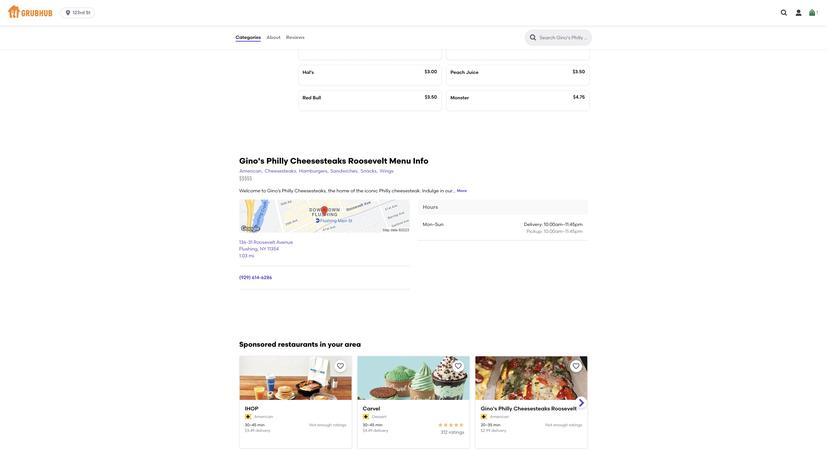 Task type: locate. For each thing, give the bounding box(es) containing it.
home
[[337, 188, 350, 194]]

ratings
[[333, 423, 347, 428], [569, 423, 583, 428], [449, 430, 465, 436]]

0 horizontal spatial save this restaurant button
[[335, 361, 347, 373]]

american up 20–35 min $2.99 delivery
[[490, 415, 509, 419]]

save this restaurant button for ihop
[[335, 361, 347, 373]]

1 svg image from the left
[[781, 9, 789, 17]]

min inside 20–35 min $2.99 delivery
[[494, 423, 501, 428]]

juice for cherry juice
[[467, 19, 480, 24]]

enough for gino's philly cheesesteaks roosevelt
[[554, 423, 568, 428]]

0 horizontal spatial ratings
[[333, 423, 347, 428]]

2 min from the left
[[376, 423, 383, 428]]

cheesesteaks inside gino's philly cheesesteaks roosevelt menu info american, cheesesteaks, hamburgers, sandwiches, snacks, wings $$$$$
[[290, 156, 346, 166]]

31
[[248, 240, 253, 246]]

2 horizontal spatial roosevelt
[[552, 406, 577, 412]]

menu
[[389, 156, 411, 166]]

min inside the "30–45 min $3.49 delivery"
[[258, 423, 265, 428]]

in
[[440, 188, 444, 194], [320, 341, 326, 349]]

$3.50 up search gino's philly cheesesteaks roosevelt search field
[[573, 18, 585, 24]]

1 horizontal spatial not
[[546, 423, 553, 428]]

subscription pass image for carvel
[[363, 415, 370, 420]]

2 horizontal spatial delivery
[[492, 429, 507, 434]]

main navigation navigation
[[0, 0, 828, 26]]

save this restaurant button for gino's philly cheesesteaks roosevelt
[[571, 361, 583, 373]]

0 vertical spatial cheesesteaks
[[290, 156, 346, 166]]

not down ihop link
[[310, 423, 317, 428]]

philly
[[267, 156, 288, 166], [282, 188, 294, 194], [379, 188, 391, 194], [499, 406, 513, 412]]

0 horizontal spatial not
[[310, 423, 317, 428]]

subscription pass image
[[245, 415, 252, 420], [363, 415, 370, 420]]

1 horizontal spatial 30–45
[[363, 423, 375, 428]]

0 horizontal spatial the
[[328, 188, 336, 194]]

1 horizontal spatial min
[[376, 423, 383, 428]]

philly up cheesesteaks, button
[[267, 156, 288, 166]]

0 horizontal spatial svg image
[[781, 9, 789, 17]]

delivery inside the "30–45 min $3.49 delivery"
[[256, 429, 271, 434]]

$3.00
[[425, 69, 437, 75]]

american for gino's philly cheesesteaks roosevelt
[[490, 415, 509, 419]]

not enough ratings
[[310, 423, 347, 428], [546, 423, 583, 428]]

not
[[310, 423, 317, 428], [546, 423, 553, 428]]

0 horizontal spatial delivery
[[256, 429, 271, 434]]

save this restaurant image
[[337, 363, 345, 371], [455, 363, 463, 371]]

0 horizontal spatial save this restaurant image
[[337, 363, 345, 371]]

cheesesteak.
[[392, 188, 421, 194]]

hal's
[[303, 70, 314, 75]]

philly right iconic
[[379, 188, 391, 194]]

0 vertical spatial gino's
[[239, 156, 265, 166]]

svg image left 123rd
[[65, 10, 71, 16]]

2 horizontal spatial min
[[494, 423, 501, 428]]

1 30–45 from the left
[[245, 423, 257, 428]]

1 horizontal spatial the
[[356, 188, 364, 194]]

categories button
[[235, 26, 261, 50]]

0 horizontal spatial not enough ratings
[[310, 423, 347, 428]]

subscription pass image down "carvel"
[[363, 415, 370, 420]]

delivery right "$4.49"
[[374, 429, 389, 434]]

cheesesteaks for gino's philly cheesesteaks roosevelt
[[514, 406, 550, 412]]

st
[[86, 10, 90, 16]]

the left home
[[328, 188, 336, 194]]

min for gino's philly cheesesteaks roosevelt
[[494, 423, 501, 428]]

$4.49
[[363, 429, 373, 434]]

10:00am–11:45pm up pickup: 10:00am–11:45pm
[[544, 222, 583, 228]]

reviews
[[286, 35, 305, 40]]

2 not enough ratings from the left
[[546, 423, 583, 428]]

1 min from the left
[[258, 423, 265, 428]]

juice right cherry
[[467, 19, 480, 24]]

30–45 up "$4.49"
[[363, 423, 375, 428]]

2 30–45 from the left
[[363, 423, 375, 428]]

not for gino's philly cheesesteaks roosevelt
[[546, 423, 553, 428]]

american up the "30–45 min $3.49 delivery"
[[254, 415, 273, 419]]

min
[[258, 423, 265, 428], [376, 423, 383, 428], [494, 423, 501, 428]]

svg image inside 123rd st button
[[65, 10, 71, 16]]

Search Gino's Philly Cheesesteaks Roosevelt search field
[[539, 35, 590, 41]]

1 horizontal spatial ratings
[[449, 430, 465, 436]]

1
[[817, 10, 819, 15]]

carvel link
[[363, 406, 465, 413]]

0 vertical spatial cheesesteaks,
[[265, 169, 297, 174]]

min down ihop
[[258, 423, 265, 428]]

0 horizontal spatial in
[[320, 341, 326, 349]]

star icon image
[[438, 423, 443, 428], [443, 423, 449, 428], [449, 423, 454, 428], [454, 423, 459, 428], [459, 423, 465, 428], [459, 423, 465, 428]]

gino's up subscription pass image
[[481, 406, 498, 412]]

2 subscription pass image from the left
[[363, 415, 370, 420]]

1 horizontal spatial american
[[490, 415, 509, 419]]

bull
[[313, 95, 321, 101]]

1 vertical spatial roosevelt
[[254, 240, 275, 246]]

1 horizontal spatial delivery
[[374, 429, 389, 434]]

1 vertical spatial cheesesteaks
[[514, 406, 550, 412]]

(929)
[[239, 275, 251, 281]]

1 american from the left
[[254, 415, 273, 419]]

cherry juice
[[451, 19, 480, 24]]

1 enough from the left
[[318, 423, 332, 428]]

2 horizontal spatial save this restaurant button
[[571, 361, 583, 373]]

30–45 inside the "30–45 min $3.49 delivery"
[[245, 423, 257, 428]]

delivery for ihop
[[256, 429, 271, 434]]

30–45 up $3.49
[[245, 423, 257, 428]]

subscription pass image
[[481, 415, 488, 420]]

monster
[[451, 95, 469, 101]]

delivery right $3.49
[[256, 429, 271, 434]]

red bull
[[303, 95, 321, 101]]

3 save this restaurant button from the left
[[571, 361, 583, 373]]

in left the our at top right
[[440, 188, 444, 194]]

1 vertical spatial gino's
[[481, 406, 498, 412]]

1 horizontal spatial svg image
[[809, 9, 817, 17]]

reviews button
[[286, 26, 305, 50]]

1 save this restaurant button from the left
[[335, 361, 347, 373]]

enough
[[318, 423, 332, 428], [554, 423, 568, 428]]

delivery:
[[524, 222, 543, 228]]

2 not from the left
[[546, 423, 553, 428]]

hamburgers, button
[[299, 168, 329, 175]]

1 10:00am–11:45pm from the top
[[544, 222, 583, 228]]

0 horizontal spatial svg image
[[65, 10, 71, 16]]

0 horizontal spatial american
[[254, 415, 273, 419]]

not enough ratings for gino's philly cheesesteaks roosevelt
[[546, 423, 583, 428]]

juice
[[467, 19, 480, 24], [466, 70, 479, 75]]

american for ihop
[[254, 415, 273, 419]]

1 vertical spatial juice
[[466, 70, 479, 75]]

min for carvel
[[376, 423, 383, 428]]

sandwiches,
[[331, 169, 359, 174]]

min right 20–35
[[494, 423, 501, 428]]

0 vertical spatial 10:00am–11:45pm
[[544, 222, 583, 228]]

mon–sun
[[423, 222, 444, 228]]

ratings for ihop
[[333, 423, 347, 428]]

30–45 for carvel
[[363, 423, 375, 428]]

1 vertical spatial cheesesteaks,
[[295, 188, 327, 194]]

info
[[413, 156, 429, 166]]

2 delivery from the left
[[374, 429, 389, 434]]

tea
[[459, 44, 467, 50]]

10:00am–11:45pm for pickup: 10:00am–11:45pm
[[544, 229, 583, 234]]

subscription pass image down ihop
[[245, 415, 252, 420]]

$3.50 up $4.75
[[573, 69, 585, 75]]

1 horizontal spatial svg image
[[795, 9, 803, 17]]

delivery inside 20–35 min $2.99 delivery
[[492, 429, 507, 434]]

$3.50 up $1.50
[[425, 18, 437, 24]]

0 horizontal spatial enough
[[318, 423, 332, 428]]

cheesesteaks,
[[265, 169, 297, 174], [295, 188, 327, 194]]

1 not from the left
[[310, 423, 317, 428]]

svg image left 1 'button'
[[795, 9, 803, 17]]

30–45 inside 30–45 min $4.49 delivery
[[363, 423, 375, 428]]

cheesesteaks, button
[[265, 168, 298, 175]]

3 min from the left
[[494, 423, 501, 428]]

in left your at the bottom left of page
[[320, 341, 326, 349]]

restaurants
[[278, 341, 318, 349]]

2 american from the left
[[490, 415, 509, 419]]

1 horizontal spatial save this restaurant image
[[455, 363, 463, 371]]

flushing
[[239, 247, 258, 252]]

1 delivery from the left
[[256, 429, 271, 434]]

0 horizontal spatial min
[[258, 423, 265, 428]]

1 horizontal spatial cheesesteaks
[[514, 406, 550, 412]]

1 horizontal spatial save this restaurant button
[[453, 361, 465, 373]]

more
[[457, 189, 467, 193]]

1 horizontal spatial gino's
[[481, 406, 498, 412]]

...
[[453, 188, 456, 194]]

10:00am–11:45pm down delivery: 10:00am–11:45pm on the right of page
[[544, 229, 583, 234]]

2 10:00am–11:45pm from the top
[[544, 229, 583, 234]]

welcome to gino's philly cheesesteaks, the home of the iconic philly cheesesteak. indulge in our ... more
[[239, 188, 467, 194]]

0 horizontal spatial roosevelt
[[254, 240, 275, 246]]

the right of
[[356, 188, 364, 194]]

2 save this restaurant image from the left
[[455, 363, 463, 371]]

1 horizontal spatial roosevelt
[[348, 156, 388, 166]]

juice right peach
[[466, 70, 479, 75]]

2 horizontal spatial ratings
[[569, 423, 583, 428]]

2 vertical spatial roosevelt
[[552, 406, 577, 412]]

3 delivery from the left
[[492, 429, 507, 434]]

not down gino's philly cheesesteaks roosevelt link
[[546, 423, 553, 428]]

20–35 min $2.99 delivery
[[481, 423, 507, 434]]

0 horizontal spatial gino's
[[239, 156, 265, 166]]

delivery right $2.99
[[492, 429, 507, 434]]

$3.50 down search gino's philly cheesesteaks roosevelt search field
[[573, 43, 585, 49]]

gino's up american,
[[239, 156, 265, 166]]

cheesesteaks, down hamburgers, "button"
[[295, 188, 327, 194]]

wings
[[380, 169, 394, 174]]

dessert
[[372, 415, 387, 419]]

$3.50 for $1.50
[[573, 43, 585, 49]]

cheesesteaks, up gino's
[[265, 169, 297, 174]]

delivery
[[256, 429, 271, 434], [374, 429, 389, 434], [492, 429, 507, 434]]

indulge
[[422, 188, 439, 194]]

1 not enough ratings from the left
[[310, 423, 347, 428]]

american
[[254, 415, 273, 419], [490, 415, 509, 419]]

svg image
[[795, 9, 803, 17], [65, 10, 71, 16]]

1 save this restaurant image from the left
[[337, 363, 345, 371]]

1 vertical spatial in
[[320, 341, 326, 349]]

1 vertical spatial 10:00am–11:45pm
[[544, 229, 583, 234]]

10:00am–11:45pm
[[544, 222, 583, 228], [544, 229, 583, 234]]

gino's inside gino's philly cheesesteaks roosevelt menu info american, cheesesteaks, hamburgers, sandwiches, snacks, wings $$$$$
[[239, 156, 265, 166]]

the
[[328, 188, 336, 194], [356, 188, 364, 194]]

roosevelt inside gino's philly cheesesteaks roosevelt menu info american, cheesesteaks, hamburgers, sandwiches, snacks, wings $$$$$
[[348, 156, 388, 166]]

roosevelt for gino's philly cheesesteaks roosevelt
[[552, 406, 577, 412]]

1 horizontal spatial subscription pass image
[[363, 415, 370, 420]]

30–45 min $3.49 delivery
[[245, 423, 271, 434]]

0 vertical spatial roosevelt
[[348, 156, 388, 166]]

cheesesteaks
[[290, 156, 346, 166], [514, 406, 550, 412]]

iconic
[[365, 188, 378, 194]]

soda
[[303, 44, 315, 50]]

delivery: 10:00am–11:45pm
[[524, 222, 583, 228]]

ratings for gino's philly cheesesteaks roosevelt
[[569, 423, 583, 428]]

subscription pass image for ihop
[[245, 415, 252, 420]]

0 vertical spatial in
[[440, 188, 444, 194]]

0 vertical spatial juice
[[467, 19, 480, 24]]

2 the from the left
[[356, 188, 364, 194]]

$$$$$
[[239, 176, 252, 182]]

peach juice
[[451, 70, 479, 75]]

0 horizontal spatial cheesesteaks
[[290, 156, 346, 166]]

6286
[[261, 275, 272, 281]]

1 horizontal spatial in
[[440, 188, 444, 194]]

search icon image
[[530, 34, 537, 42]]

welcome
[[239, 188, 261, 194]]

1 subscription pass image from the left
[[245, 415, 252, 420]]

2 save this restaurant button from the left
[[453, 361, 465, 373]]

312
[[441, 430, 448, 436]]

$3.50
[[425, 18, 437, 24], [573, 18, 585, 24], [573, 43, 585, 49], [573, 69, 585, 75], [425, 95, 437, 100]]

1 horizontal spatial enough
[[554, 423, 568, 428]]

min inside 30–45 min $4.49 delivery
[[376, 423, 383, 428]]

30–45 for ihop
[[245, 423, 257, 428]]

0 horizontal spatial 30–45
[[245, 423, 257, 428]]

0 horizontal spatial subscription pass image
[[245, 415, 252, 420]]

delivery inside 30–45 min $4.49 delivery
[[374, 429, 389, 434]]

2 enough from the left
[[554, 423, 568, 428]]

1 horizontal spatial not enough ratings
[[546, 423, 583, 428]]

min down dessert
[[376, 423, 383, 428]]

philly inside gino's philly cheesesteaks roosevelt menu info american, cheesesteaks, hamburgers, sandwiches, snacks, wings $$$$$
[[267, 156, 288, 166]]

2 svg image from the left
[[809, 9, 817, 17]]

svg image
[[781, 9, 789, 17], [809, 9, 817, 17]]



Task type: describe. For each thing, give the bounding box(es) containing it.
sponsored
[[239, 341, 277, 349]]

312 ratings
[[441, 430, 465, 436]]

11354
[[268, 247, 279, 252]]

red
[[303, 95, 312, 101]]

not for ihop
[[310, 423, 317, 428]]

ihop link
[[245, 406, 347, 413]]

philly right gino's
[[282, 188, 294, 194]]

hours
[[423, 204, 438, 210]]

gino's for gino's philly cheesesteaks roosevelt menu info american, cheesesteaks, hamburgers, sandwiches, snacks, wings $$$$$
[[239, 156, 265, 166]]

mi
[[249, 253, 254, 259]]

pickup:
[[527, 229, 543, 234]]

pickup: 10:00am–11:45pm
[[527, 229, 583, 234]]

american,
[[240, 169, 263, 174]]

136-
[[239, 240, 248, 246]]

hamburgers,
[[299, 169, 329, 174]]

ice tea
[[451, 44, 467, 50]]

123rd st
[[73, 10, 90, 16]]

614-
[[252, 275, 261, 281]]

delivery for gino's philly cheesesteaks roosevelt
[[492, 429, 507, 434]]

enough for ihop
[[318, 423, 332, 428]]

$3.49
[[245, 429, 255, 434]]

peach
[[451, 70, 465, 75]]

of
[[351, 188, 355, 194]]

wings button
[[380, 168, 394, 175]]

area
[[345, 341, 361, 349]]

philly up 20–35 min $2.99 delivery
[[499, 406, 513, 412]]

30–45 min $4.49 delivery
[[363, 423, 389, 434]]

,
[[258, 247, 259, 252]]

1.03
[[239, 253, 248, 259]]

$3.50 down $3.00
[[425, 95, 437, 100]]

10:00am–11:45pm for delivery: 10:00am–11:45pm
[[544, 222, 583, 228]]

snacks, button
[[361, 168, 378, 175]]

(929) 614-6286
[[239, 275, 272, 281]]

$3.50 for $3.50
[[573, 18, 585, 24]]

ihop
[[245, 406, 259, 412]]

1 the from the left
[[328, 188, 336, 194]]

1 button
[[809, 7, 819, 19]]

roosevelt for gino's philly cheesesteaks roosevelt menu info american, cheesesteaks, hamburgers, sandwiches, snacks, wings $$$$$
[[348, 156, 388, 166]]

136-31 roosevelt avenue flushing , ny 11354 1.03 mi
[[239, 240, 293, 259]]

svg image inside 1 'button'
[[809, 9, 817, 17]]

save this restaurant image for carvel
[[455, 363, 463, 371]]

$3.50 for $3.00
[[573, 69, 585, 75]]

cheesesteaks, inside gino's philly cheesesteaks roosevelt menu info american, cheesesteaks, hamburgers, sandwiches, snacks, wings $$$$$
[[265, 169, 297, 174]]

$4.75
[[574, 95, 585, 100]]

cheesesteaks for gino's philly cheesesteaks roosevelt menu info american, cheesesteaks, hamburgers, sandwiches, snacks, wings $$$$$
[[290, 156, 346, 166]]

snacks,
[[361, 169, 378, 174]]

sponsored restaurants in your area
[[239, 341, 361, 349]]

about
[[267, 35, 281, 40]]

123rd st button
[[61, 8, 97, 18]]

gino's for gino's philly cheesesteaks roosevelt
[[481, 406, 498, 412]]

to
[[262, 188, 266, 194]]

save this restaurant image
[[573, 363, 581, 371]]

our
[[445, 188, 453, 194]]

delivery for carvel
[[374, 429, 389, 434]]

$2.99
[[481, 429, 491, 434]]

20–35
[[481, 423, 493, 428]]

not enough ratings for ihop
[[310, 423, 347, 428]]

save this restaurant button for carvel
[[453, 361, 465, 373]]

about button
[[266, 26, 281, 50]]

gino's philly cheesesteaks roosevelt menu info american, cheesesteaks, hamburgers, sandwiches, snacks, wings $$$$$
[[239, 156, 429, 182]]

carvel logo image
[[358, 357, 470, 412]]

min for ihop
[[258, 423, 265, 428]]

carvel
[[363, 406, 380, 412]]

gino's philly cheesesteaks roosevelt
[[481, 406, 577, 412]]

cherry
[[451, 19, 466, 24]]

gino's philly cheesesteaks roosevelt link
[[481, 406, 583, 413]]

avenue
[[277, 240, 293, 246]]

more button
[[457, 188, 467, 194]]

your
[[328, 341, 343, 349]]

gino's
[[267, 188, 281, 194]]

gino's philly cheesesteaks roosevelt logo image
[[476, 357, 588, 412]]

ihop logo image
[[240, 357, 352, 412]]

categories
[[236, 35, 261, 40]]

juice for peach juice
[[466, 70, 479, 75]]

sandwiches, button
[[330, 168, 359, 175]]

save this restaurant image for ihop
[[337, 363, 345, 371]]

american, button
[[239, 168, 263, 175]]

(929) 614-6286 button
[[239, 275, 272, 282]]

snapple
[[303, 19, 322, 24]]

$1.50
[[426, 43, 437, 49]]

ny
[[260, 247, 267, 252]]

ice
[[451, 44, 458, 50]]

123rd
[[73, 10, 85, 16]]

roosevelt inside the 136-31 roosevelt avenue flushing , ny 11354 1.03 mi
[[254, 240, 275, 246]]



Task type: vqa. For each thing, say whether or not it's contained in the screenshot.
middle 'sauce,'
no



